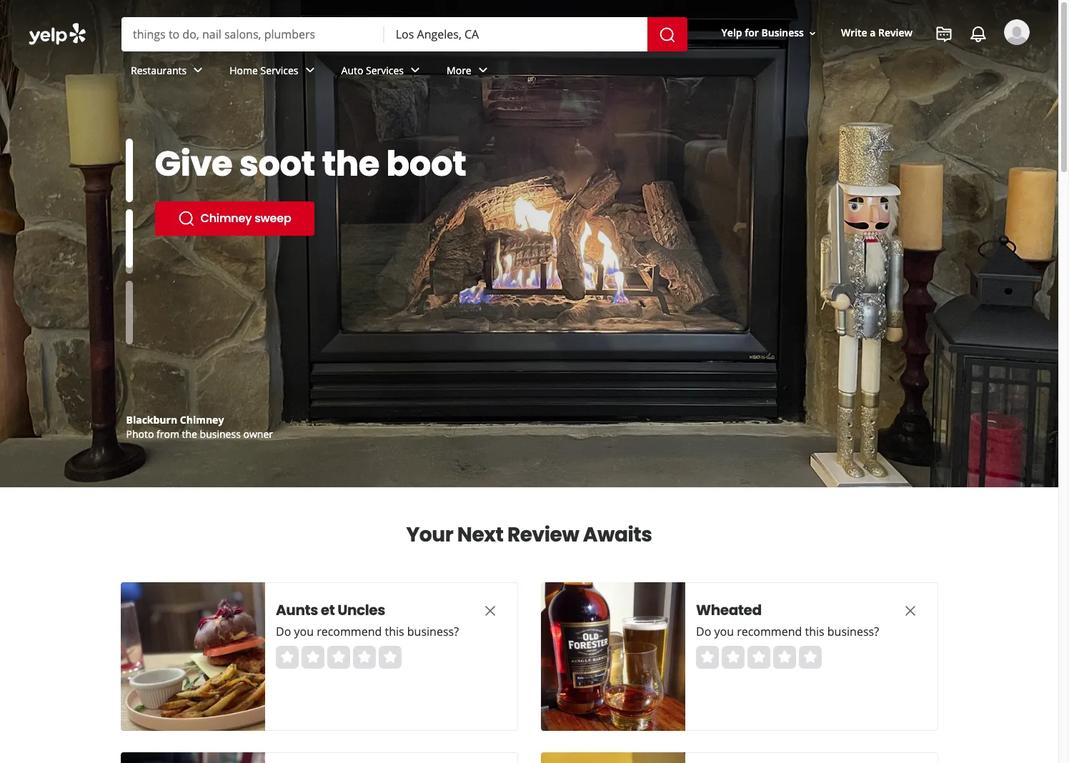 Task type: describe. For each thing, give the bounding box(es) containing it.
24 search v2 image
[[178, 210, 195, 227]]

projects image
[[936, 26, 953, 43]]

home
[[230, 63, 258, 77]]

business? for aunts et uncles
[[407, 624, 459, 640]]

photo of aunts et uncles image
[[121, 583, 265, 732]]

review for a
[[879, 26, 913, 40]]

chimney inside blackburn chimney photo from the business owner
[[180, 413, 224, 427]]

photo
[[126, 428, 154, 441]]

write a review
[[842, 26, 913, 40]]

you for wheated
[[714, 624, 734, 640]]

et
[[321, 601, 335, 621]]

aunts et uncles
[[276, 601, 385, 621]]

24 chevron down v2 image for auto services
[[407, 62, 424, 79]]

a
[[871, 26, 876, 40]]

blackburn chimney photo from the business owner
[[126, 413, 273, 441]]

this for wheated
[[805, 624, 825, 640]]

write a review link
[[836, 20, 919, 46]]

dismiss card image for aunts et uncles
[[482, 603, 499, 620]]

do you recommend this business? for aunts et uncles
[[276, 624, 459, 640]]

yelp for business button
[[716, 20, 825, 46]]

services for auto services
[[366, 63, 404, 77]]

aunts
[[276, 601, 318, 621]]

dismiss card image for wheated
[[902, 603, 919, 620]]

review for next
[[508, 521, 579, 549]]

soot
[[240, 140, 315, 188]]

Near text field
[[396, 26, 636, 42]]

24 chevron down v2 image for restaurants
[[190, 62, 207, 79]]

Find text field
[[133, 26, 373, 42]]

yelp for business
[[722, 26, 805, 40]]

write
[[842, 26, 868, 40]]

this for aunts et uncles
[[385, 624, 404, 640]]

sweep
[[255, 210, 291, 227]]

restaurants
[[131, 63, 187, 77]]

wheated link
[[696, 601, 875, 621]]

home services link
[[218, 51, 330, 93]]

blackburn
[[126, 413, 177, 427]]

aunts et uncles link
[[276, 601, 454, 621]]

your
[[407, 521, 454, 549]]

you for aunts et uncles
[[294, 624, 314, 640]]

24 chevron down v2 image for home services
[[301, 62, 319, 79]]

business? for wheated
[[828, 624, 879, 640]]

photo of zanmi image
[[541, 753, 685, 764]]

2 select slide image from the top
[[126, 206, 133, 270]]

rating element for wheated
[[696, 647, 822, 669]]

do you recommend this business? for wheated
[[696, 624, 879, 640]]

restaurants link
[[119, 51, 218, 93]]

for
[[745, 26, 759, 40]]

1 select slide image from the top
[[126, 139, 133, 203]]

user actions element
[[711, 18, 1051, 106]]



Task type: locate. For each thing, give the bounding box(es) containing it.
none field near
[[396, 26, 636, 42]]

business
[[762, 26, 805, 40]]

rating element for aunts et uncles
[[276, 647, 402, 669]]

you down wheated
[[714, 624, 734, 640]]

1 horizontal spatial 24 chevron down v2 image
[[407, 62, 424, 79]]

blackburn chimney link
[[126, 413, 224, 427]]

owner
[[243, 428, 273, 441]]

this down aunts et uncles link
[[385, 624, 404, 640]]

1 horizontal spatial 24 chevron down v2 image
[[475, 62, 492, 79]]

recommend for aunts et uncles
[[317, 624, 382, 640]]

0 vertical spatial select slide image
[[126, 139, 133, 203]]

business? down aunts et uncles link
[[407, 624, 459, 640]]

more
[[447, 63, 472, 77]]

1 dismiss card image from the left
[[482, 603, 499, 620]]

1 do you recommend this business? from the left
[[276, 624, 459, 640]]

2 24 chevron down v2 image from the left
[[475, 62, 492, 79]]

1 horizontal spatial recommend
[[737, 624, 802, 640]]

select slide image left give
[[126, 139, 133, 203]]

yelp
[[722, 26, 743, 40]]

2 recommend from the left
[[737, 624, 802, 640]]

1 horizontal spatial do
[[696, 624, 711, 640]]

1 none field from the left
[[133, 26, 373, 42]]

do
[[276, 624, 291, 640], [696, 624, 711, 640]]

1 horizontal spatial the
[[322, 140, 380, 188]]

recommend down wheated link at the bottom right of the page
[[737, 624, 802, 640]]

1 horizontal spatial (no rating) image
[[696, 647, 822, 669]]

do down wheated
[[696, 624, 711, 640]]

1 vertical spatial chimney
[[180, 413, 224, 427]]

None radio
[[327, 647, 350, 669], [353, 647, 376, 669], [379, 647, 402, 669], [722, 647, 745, 669], [748, 647, 771, 669], [773, 647, 796, 669], [327, 647, 350, 669], [353, 647, 376, 669], [379, 647, 402, 669], [722, 647, 745, 669], [748, 647, 771, 669], [773, 647, 796, 669]]

the
[[322, 140, 380, 188], [182, 428, 197, 441]]

1 vertical spatial review
[[508, 521, 579, 549]]

none field up home
[[133, 26, 373, 42]]

rating element
[[276, 647, 402, 669], [696, 647, 822, 669]]

none field up more link
[[396, 26, 636, 42]]

0 horizontal spatial the
[[182, 428, 197, 441]]

0 vertical spatial the
[[322, 140, 380, 188]]

from
[[157, 428, 179, 441]]

0 horizontal spatial review
[[508, 521, 579, 549]]

next
[[458, 521, 504, 549]]

recommend for wheated
[[737, 624, 802, 640]]

24 chevron down v2 image left auto
[[301, 62, 319, 79]]

auto services link
[[330, 51, 436, 93]]

business? down wheated link at the bottom right of the page
[[828, 624, 879, 640]]

1 horizontal spatial review
[[879, 26, 913, 40]]

0 vertical spatial chimney
[[201, 210, 252, 227]]

1 horizontal spatial you
[[714, 624, 734, 640]]

do you recommend this business? down aunts et uncles link
[[276, 624, 459, 640]]

0 horizontal spatial business?
[[407, 624, 459, 640]]

(no rating) image down wheated link at the bottom right of the page
[[696, 647, 822, 669]]

2 you from the left
[[714, 624, 734, 640]]

services right auto
[[366, 63, 404, 77]]

review right next
[[508, 521, 579, 549]]

your next review awaits
[[407, 521, 653, 549]]

you down aunts
[[294, 624, 314, 640]]

wheated
[[696, 601, 762, 621]]

do you recommend this business? down wheated link at the bottom right of the page
[[696, 624, 879, 640]]

business
[[200, 428, 241, 441]]

1 services from the left
[[261, 63, 299, 77]]

1 recommend from the left
[[317, 624, 382, 640]]

16 chevron down v2 image
[[807, 28, 819, 39]]

24 chevron down v2 image inside restaurants link
[[190, 62, 207, 79]]

24 chevron down v2 image inside auto services link
[[407, 62, 424, 79]]

none field find
[[133, 26, 373, 42]]

24 chevron down v2 image inside home services link
[[301, 62, 319, 79]]

0 horizontal spatial none field
[[133, 26, 373, 42]]

2 services from the left
[[366, 63, 404, 77]]

chimney sweep
[[201, 210, 291, 227]]

1 do from the left
[[276, 624, 291, 640]]

0 horizontal spatial (no rating) image
[[276, 647, 402, 669]]

auto
[[342, 63, 364, 77]]

the inside blackburn chimney photo from the business owner
[[182, 428, 197, 441]]

search image
[[659, 26, 676, 43]]

explore banner section banner
[[0, 0, 1059, 488]]

do down aunts
[[276, 624, 291, 640]]

1 horizontal spatial rating element
[[696, 647, 822, 669]]

rating element down aunts et uncles
[[276, 647, 402, 669]]

2 business? from the left
[[828, 624, 879, 640]]

2 24 chevron down v2 image from the left
[[407, 62, 424, 79]]

chimney right 24 search v2 icon
[[201, 210, 252, 227]]

photo of wheated image
[[541, 583, 685, 732]]

boot
[[387, 140, 466, 188]]

0 horizontal spatial do
[[276, 624, 291, 640]]

services
[[261, 63, 299, 77], [366, 63, 404, 77]]

this
[[385, 624, 404, 640], [805, 624, 825, 640]]

chimney
[[201, 210, 252, 227], [180, 413, 224, 427]]

review right a
[[879, 26, 913, 40]]

2 this from the left
[[805, 624, 825, 640]]

you
[[294, 624, 314, 640], [714, 624, 734, 640]]

1 24 chevron down v2 image from the left
[[301, 62, 319, 79]]

rating element down wheated link at the bottom right of the page
[[696, 647, 822, 669]]

0 vertical spatial review
[[879, 26, 913, 40]]

uncles
[[337, 601, 385, 621]]

(no rating) image for aunts et uncles
[[276, 647, 402, 669]]

None search field
[[0, 0, 1059, 106], [122, 17, 691, 51], [0, 0, 1059, 106], [122, 17, 691, 51]]

photo of werkstatt image
[[121, 753, 265, 764]]

(no rating) image
[[276, 647, 402, 669], [696, 647, 822, 669]]

chimney sweep link
[[155, 202, 314, 236]]

(no rating) image for wheated
[[696, 647, 822, 669]]

recommend
[[317, 624, 382, 640], [737, 624, 802, 640]]

1 this from the left
[[385, 624, 404, 640]]

give
[[155, 140, 233, 188]]

0 horizontal spatial recommend
[[317, 624, 382, 640]]

2 (no rating) image from the left
[[696, 647, 822, 669]]

0 horizontal spatial rating element
[[276, 647, 402, 669]]

review
[[879, 26, 913, 40], [508, 521, 579, 549]]

1 horizontal spatial do you recommend this business?
[[696, 624, 879, 640]]

auto services
[[342, 63, 404, 77]]

24 chevron down v2 image inside more link
[[475, 62, 492, 79]]

2 none field from the left
[[396, 26, 636, 42]]

do you recommend this business?
[[276, 624, 459, 640], [696, 624, 879, 640]]

0 horizontal spatial 24 chevron down v2 image
[[301, 62, 319, 79]]

more link
[[436, 51, 503, 93]]

select slide image left 24 search v2 icon
[[126, 206, 133, 270]]

services for home services
[[261, 63, 299, 77]]

1 horizontal spatial this
[[805, 624, 825, 640]]

jeremy m. image
[[1005, 19, 1031, 45]]

2 do from the left
[[696, 624, 711, 640]]

2 rating element from the left
[[696, 647, 822, 669]]

0 horizontal spatial dismiss card image
[[482, 603, 499, 620]]

24 chevron down v2 image right auto services
[[407, 62, 424, 79]]

24 chevron down v2 image for more
[[475, 62, 492, 79]]

do for aunts et uncles
[[276, 624, 291, 640]]

1 horizontal spatial dismiss card image
[[902, 603, 919, 620]]

1 horizontal spatial none field
[[396, 26, 636, 42]]

awaits
[[583, 521, 653, 549]]

0 horizontal spatial you
[[294, 624, 314, 640]]

1 you from the left
[[294, 624, 314, 640]]

24 chevron down v2 image
[[190, 62, 207, 79], [475, 62, 492, 79]]

give soot the boot
[[155, 140, 466, 188]]

this down wheated link at the bottom right of the page
[[805, 624, 825, 640]]

1 vertical spatial the
[[182, 428, 197, 441]]

services right home
[[261, 63, 299, 77]]

do for wheated
[[696, 624, 711, 640]]

1 rating element from the left
[[276, 647, 402, 669]]

0 horizontal spatial 24 chevron down v2 image
[[190, 62, 207, 79]]

1 business? from the left
[[407, 624, 459, 640]]

home services
[[230, 63, 299, 77]]

0 horizontal spatial this
[[385, 624, 404, 640]]

24 chevron down v2 image
[[301, 62, 319, 79], [407, 62, 424, 79]]

0 horizontal spatial services
[[261, 63, 299, 77]]

2 do you recommend this business? from the left
[[696, 624, 879, 640]]

None field
[[133, 26, 373, 42], [396, 26, 636, 42]]

1 24 chevron down v2 image from the left
[[190, 62, 207, 79]]

24 chevron down v2 image right restaurants
[[190, 62, 207, 79]]

review inside user actions element
[[879, 26, 913, 40]]

1 horizontal spatial business?
[[828, 624, 879, 640]]

(no rating) image down aunts et uncles
[[276, 647, 402, 669]]

1 (no rating) image from the left
[[276, 647, 402, 669]]

dismiss card image
[[482, 603, 499, 620], [902, 603, 919, 620]]

recommend down "uncles"
[[317, 624, 382, 640]]

1 horizontal spatial services
[[366, 63, 404, 77]]

24 chevron down v2 image right the more
[[475, 62, 492, 79]]

1 vertical spatial select slide image
[[126, 206, 133, 270]]

0 horizontal spatial do you recommend this business?
[[276, 624, 459, 640]]

notifications image
[[970, 26, 988, 43]]

business categories element
[[119, 51, 1031, 93]]

2 dismiss card image from the left
[[902, 603, 919, 620]]

chimney up business
[[180, 413, 224, 427]]

business?
[[407, 624, 459, 640], [828, 624, 879, 640]]

None radio
[[276, 647, 299, 669], [301, 647, 324, 669], [696, 647, 719, 669], [799, 647, 822, 669], [276, 647, 299, 669], [301, 647, 324, 669], [696, 647, 719, 669], [799, 647, 822, 669]]

select slide image
[[126, 139, 133, 203], [126, 206, 133, 270]]



Task type: vqa. For each thing, say whether or not it's contained in the screenshot.
Write
yes



